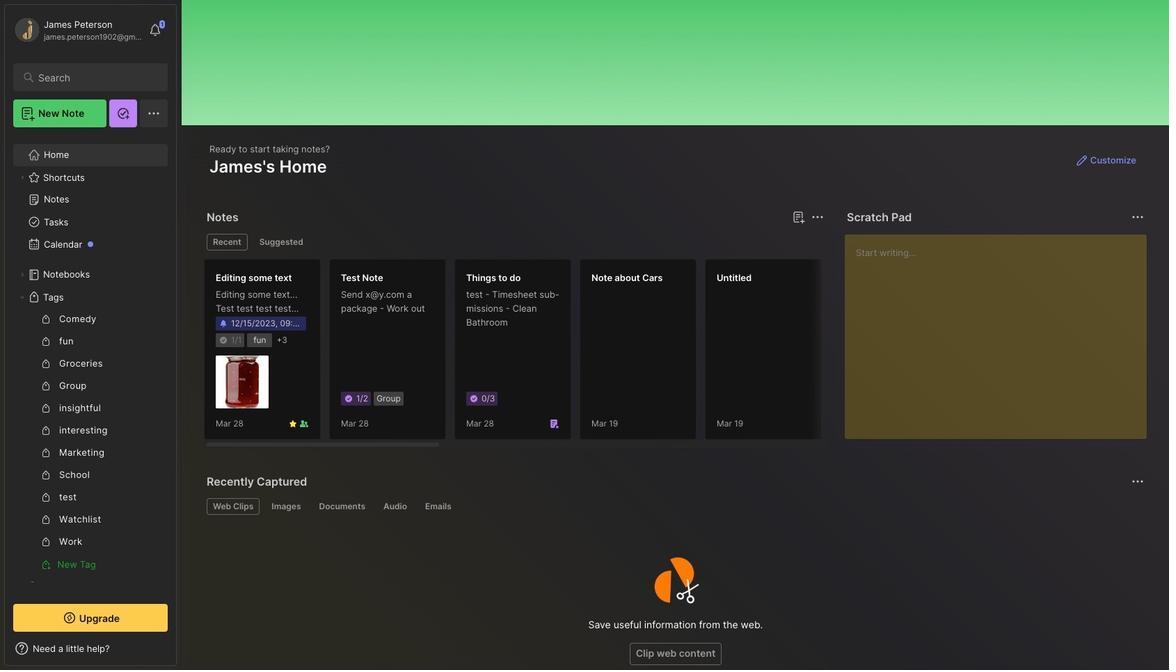 Task type: locate. For each thing, give the bounding box(es) containing it.
none search field inside main element
[[38, 69, 155, 86]]

None search field
[[38, 69, 155, 86]]

Search text field
[[38, 71, 155, 84]]

row group
[[204, 259, 1170, 448]]

2 tab list from the top
[[207, 499, 1143, 515]]

tab list
[[207, 234, 822, 251], [207, 499, 1143, 515]]

group inside tree
[[13, 308, 159, 576]]

Start writing… text field
[[856, 235, 1147, 428]]

WHAT'S NEW field
[[5, 638, 176, 660]]

tab
[[207, 234, 248, 251], [253, 234, 310, 251], [207, 499, 260, 515], [266, 499, 307, 515], [313, 499, 372, 515], [377, 499, 414, 515], [419, 499, 458, 515]]

group
[[13, 308, 159, 576]]

tree
[[5, 136, 176, 629]]

click to collapse image
[[176, 645, 186, 662]]

1 vertical spatial tab list
[[207, 499, 1143, 515]]

thumbnail image
[[216, 356, 269, 409]]

More actions field
[[808, 208, 828, 227], [1129, 208, 1148, 227], [1129, 472, 1148, 492]]

0 vertical spatial tab list
[[207, 234, 822, 251]]

more actions image
[[810, 209, 827, 226], [1130, 209, 1147, 226], [1130, 474, 1147, 490]]

tree inside main element
[[5, 136, 176, 629]]



Task type: vqa. For each thing, say whether or not it's contained in the screenshot.
left More actions image
yes



Task type: describe. For each thing, give the bounding box(es) containing it.
Account field
[[13, 16, 142, 44]]

main element
[[0, 0, 181, 671]]

expand notebooks image
[[18, 271, 26, 279]]

1 tab list from the top
[[207, 234, 822, 251]]

expand tags image
[[18, 293, 26, 302]]



